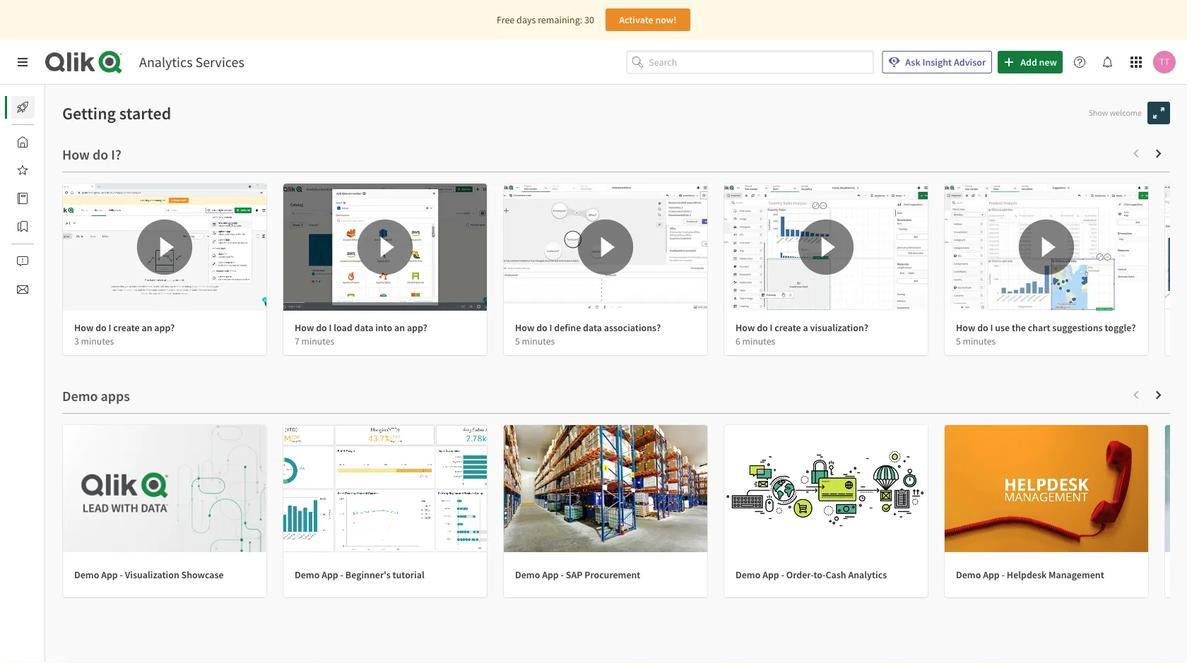Task type: describe. For each thing, give the bounding box(es) containing it.
associations?
[[604, 322, 661, 334]]

welcome
[[1110, 107, 1142, 118]]

getting started main content
[[45, 85, 1187, 664]]

3
[[74, 335, 79, 347]]

demo for demo app - sap procurement
[[515, 569, 540, 582]]

- for visualization
[[120, 569, 123, 582]]

an inside how do i load data into an app? 7 minutes
[[394, 322, 405, 334]]

how do i load data into an app? element
[[295, 322, 427, 334]]

create for an
[[113, 322, 140, 334]]

app for helpdesk
[[983, 569, 1000, 582]]

demo app - visualization showcase
[[74, 569, 224, 582]]

do for how do i create an app?
[[96, 322, 107, 334]]

demo app - order-to-cash analytics image
[[724, 425, 928, 553]]

demo app - beginner's tutorial image
[[283, 425, 487, 553]]

do for how do i create a visualization?
[[757, 322, 768, 334]]

a
[[803, 322, 808, 334]]

how for how do i define data associations?
[[515, 322, 535, 334]]

ask insight advisor button
[[882, 51, 992, 73]]

7
[[295, 335, 300, 347]]

analytics services element
[[139, 53, 244, 71]]

do for how do i define data associations?
[[537, 322, 548, 334]]

catalog image
[[17, 193, 28, 204]]

showcase
[[181, 569, 224, 582]]

alerts image
[[17, 256, 28, 267]]

home image
[[17, 136, 28, 148]]

how do i define data associations? 5 minutes
[[515, 322, 661, 347]]

how do i interact with visualizations? image
[[1165, 184, 1187, 311]]

started
[[119, 102, 171, 124]]

sap
[[566, 569, 583, 582]]

minutes for how do i create a visualization?
[[742, 335, 775, 347]]

days
[[517, 13, 536, 26]]

alerts
[[45, 255, 69, 268]]

add new button
[[998, 51, 1063, 73]]

chart
[[1028, 322, 1051, 334]]

app? inside how do i load data into an app? 7 minutes
[[407, 322, 427, 334]]

30
[[584, 13, 594, 26]]

getting started
[[62, 102, 171, 124]]

Search text field
[[649, 51, 874, 74]]

suggestions
[[1053, 322, 1103, 334]]

5 inside how do i use the chart suggestions toggle? 5 minutes
[[956, 335, 961, 347]]

app for order-
[[763, 569, 779, 582]]

i for how do i use the chart suggestions toggle?
[[990, 322, 993, 334]]

helpdesk
[[1007, 569, 1047, 582]]

how do i create an app? image
[[63, 184, 266, 311]]

remaining:
[[538, 13, 582, 26]]

how for how do i create an app?
[[74, 322, 94, 334]]

getting
[[62, 102, 116, 124]]

how do i use the chart suggestions toggle? 5 minutes
[[956, 322, 1136, 347]]

demo app - sap procurement image
[[504, 425, 707, 553]]

ask insight advisor
[[906, 56, 986, 69]]

how do i use the chart suggestions toggle? image
[[945, 184, 1148, 311]]

show welcome
[[1089, 107, 1142, 118]]

how do i create a visualization? element
[[736, 322, 868, 334]]

alerts link
[[11, 250, 69, 273]]

visualization
[[125, 569, 179, 582]]

use
[[995, 322, 1010, 334]]

demo for demo app - visualization showcase
[[74, 569, 99, 582]]

app? inside how do i create an app? 3 minutes
[[154, 322, 175, 334]]

analytics inside getting started main content
[[848, 569, 887, 582]]

demo for demo app - helpdesk management
[[956, 569, 981, 582]]

services
[[195, 53, 244, 71]]

navigation pane element
[[0, 90, 77, 307]]

cash
[[826, 569, 846, 582]]

into
[[375, 322, 392, 334]]

demo app - helpdesk management
[[956, 569, 1104, 582]]

load
[[334, 322, 352, 334]]

- for order-
[[781, 569, 784, 582]]

activate now! link
[[606, 8, 690, 31]]

0 vertical spatial analytics
[[139, 53, 193, 71]]

tutorial
[[393, 569, 425, 582]]

order-
[[786, 569, 814, 582]]



Task type: locate. For each thing, give the bounding box(es) containing it.
demo app - beginner's tutorial
[[295, 569, 425, 582]]

i for how do i define data associations?
[[549, 322, 552, 334]]

2 create from the left
[[775, 322, 801, 334]]

demo app - visualization showcase image
[[63, 425, 266, 553]]

demo for demo app - order-to-cash analytics
[[736, 569, 761, 582]]

5
[[515, 335, 520, 347], [956, 335, 961, 347]]

create inside how do i create a visualization? 6 minutes
[[775, 322, 801, 334]]

getting started image
[[17, 102, 28, 113]]

data for into
[[354, 322, 373, 334]]

app left helpdesk
[[983, 569, 1000, 582]]

demo app - helpdesk management image
[[945, 425, 1148, 553]]

open sidebar menu image
[[17, 57, 28, 68]]

- left visualization on the left of the page
[[120, 569, 123, 582]]

data
[[354, 322, 373, 334], [583, 322, 602, 334]]

1 5 from the left
[[515, 335, 520, 347]]

data left into
[[354, 322, 373, 334]]

4 demo from the left
[[736, 569, 761, 582]]

do inside how do i define data associations? 5 minutes
[[537, 322, 548, 334]]

demo left visualization on the left of the page
[[74, 569, 99, 582]]

3 app from the left
[[542, 569, 559, 582]]

2 - from the left
[[340, 569, 344, 582]]

activate now!
[[619, 13, 677, 26]]

minutes right 7 on the left of page
[[301, 335, 334, 347]]

activate
[[619, 13, 653, 26]]

visualization?
[[810, 322, 868, 334]]

1 horizontal spatial an
[[394, 322, 405, 334]]

i for how do i create a visualization?
[[770, 322, 773, 334]]

app
[[101, 569, 118, 582], [322, 569, 338, 582], [542, 569, 559, 582], [763, 569, 779, 582], [983, 569, 1000, 582]]

insight
[[923, 56, 952, 69]]

an
[[142, 322, 152, 334], [394, 322, 405, 334]]

4 app from the left
[[763, 569, 779, 582]]

2 do from the left
[[316, 322, 327, 334]]

data right the define
[[583, 322, 602, 334]]

minutes inside how do i define data associations? 5 minutes
[[522, 335, 555, 347]]

how do i create an app? element
[[74, 322, 175, 334]]

minutes inside how do i use the chart suggestions toggle? 5 minutes
[[963, 335, 996, 347]]

i inside how do i use the chart suggestions toggle? 5 minutes
[[990, 322, 993, 334]]

1 data from the left
[[354, 322, 373, 334]]

how do i create a visualization? 6 minutes
[[736, 322, 868, 347]]

3 i from the left
[[549, 322, 552, 334]]

5 demo from the left
[[956, 569, 981, 582]]

management
[[1049, 569, 1104, 582]]

5 inside how do i define data associations? 5 minutes
[[515, 335, 520, 347]]

terry turtle image
[[1153, 51, 1176, 73]]

app left visualization on the left of the page
[[101, 569, 118, 582]]

2 app? from the left
[[407, 322, 427, 334]]

3 demo from the left
[[515, 569, 540, 582]]

data for associations?
[[583, 322, 602, 334]]

how inside how do i create a visualization? 6 minutes
[[736, 322, 755, 334]]

to-
[[814, 569, 826, 582]]

- for beginner's
[[340, 569, 344, 582]]

2 minutes from the left
[[301, 335, 334, 347]]

minutes inside how do i create an app? 3 minutes
[[81, 335, 114, 347]]

add
[[1021, 56, 1037, 69]]

0 horizontal spatial analytics
[[139, 53, 193, 71]]

app?
[[154, 322, 175, 334], [407, 322, 427, 334]]

an inside how do i create an app? 3 minutes
[[142, 322, 152, 334]]

how do i define data associations? image
[[504, 184, 707, 311]]

define
[[554, 322, 581, 334]]

3 minutes from the left
[[522, 335, 555, 347]]

analytics left services
[[139, 53, 193, 71]]

minutes right 6
[[742, 335, 775, 347]]

demo left the order- in the right of the page
[[736, 569, 761, 582]]

how do i use the chart suggestions toggle? element
[[956, 322, 1136, 334]]

collections image
[[17, 221, 28, 233]]

i inside how do i create an app? 3 minutes
[[109, 322, 111, 334]]

analytics services
[[139, 53, 244, 71]]

1 demo from the left
[[74, 569, 99, 582]]

how for how do i create a visualization?
[[736, 322, 755, 334]]

- left sap
[[561, 569, 564, 582]]

4 how from the left
[[736, 322, 755, 334]]

1 minutes from the left
[[81, 335, 114, 347]]

minutes down use on the right of page
[[963, 335, 996, 347]]

data inside how do i load data into an app? 7 minutes
[[354, 322, 373, 334]]

- left helpdesk
[[1002, 569, 1005, 582]]

show welcome image
[[1153, 107, 1165, 119]]

do for how do i load data into an app?
[[316, 322, 327, 334]]

app left beginner's
[[322, 569, 338, 582]]

3 - from the left
[[561, 569, 564, 582]]

do inside how do i create a visualization? 6 minutes
[[757, 322, 768, 334]]

procurement
[[585, 569, 641, 582]]

minutes down the define
[[522, 335, 555, 347]]

do for how do i use the chart suggestions toggle?
[[978, 322, 989, 334]]

minutes right 3
[[81, 335, 114, 347]]

demo left helpdesk
[[956, 569, 981, 582]]

create for a
[[775, 322, 801, 334]]

1 an from the left
[[142, 322, 152, 334]]

analytics
[[139, 53, 193, 71], [848, 569, 887, 582]]

analytics right cash
[[848, 569, 887, 582]]

minutes
[[81, 335, 114, 347], [301, 335, 334, 347], [522, 335, 555, 347], [742, 335, 775, 347], [963, 335, 996, 347]]

1 how from the left
[[74, 322, 94, 334]]

demo for demo app - beginner's tutorial
[[295, 569, 320, 582]]

demo app - order-to-cash analytics
[[736, 569, 887, 582]]

i
[[109, 322, 111, 334], [329, 322, 332, 334], [549, 322, 552, 334], [770, 322, 773, 334], [990, 322, 993, 334]]

how do i create an app? 3 minutes
[[74, 322, 175, 347]]

data inside how do i define data associations? 5 minutes
[[583, 322, 602, 334]]

app left sap
[[542, 569, 559, 582]]

advisor
[[954, 56, 986, 69]]

2 an from the left
[[394, 322, 405, 334]]

5 minutes from the left
[[963, 335, 996, 347]]

1 horizontal spatial data
[[583, 322, 602, 334]]

1 create from the left
[[113, 322, 140, 334]]

i for how do i create an app?
[[109, 322, 111, 334]]

i inside how do i load data into an app? 7 minutes
[[329, 322, 332, 334]]

2 how from the left
[[295, 322, 314, 334]]

1 do from the left
[[96, 322, 107, 334]]

4 do from the left
[[757, 322, 768, 334]]

1 horizontal spatial app?
[[407, 322, 427, 334]]

app for sap
[[542, 569, 559, 582]]

- left beginner's
[[340, 569, 344, 582]]

5 app from the left
[[983, 569, 1000, 582]]

how do i load data into an app? image
[[283, 184, 487, 311]]

5 how from the left
[[956, 322, 976, 334]]

1 vertical spatial analytics
[[848, 569, 887, 582]]

5 - from the left
[[1002, 569, 1005, 582]]

the
[[1012, 322, 1026, 334]]

3 how from the left
[[515, 322, 535, 334]]

5 i from the left
[[990, 322, 993, 334]]

4 minutes from the left
[[742, 335, 775, 347]]

2 demo from the left
[[295, 569, 320, 582]]

4 i from the left
[[770, 322, 773, 334]]

- for helpdesk
[[1002, 569, 1005, 582]]

1 app from the left
[[101, 569, 118, 582]]

how inside how do i create an app? 3 minutes
[[74, 322, 94, 334]]

how for how do i load data into an app?
[[295, 322, 314, 334]]

how do i load data into an app? 7 minutes
[[295, 322, 427, 347]]

show
[[1089, 107, 1108, 118]]

toggle?
[[1105, 322, 1136, 334]]

how left the define
[[515, 322, 535, 334]]

ask
[[906, 56, 921, 69]]

3 do from the left
[[537, 322, 548, 334]]

minutes for how do i create an app?
[[81, 335, 114, 347]]

demo app - sap procurement
[[515, 569, 641, 582]]

- left the order- in the right of the page
[[781, 569, 784, 582]]

minutes inside how do i load data into an app? 7 minutes
[[301, 335, 334, 347]]

1 i from the left
[[109, 322, 111, 334]]

new
[[1039, 56, 1057, 69]]

demo left sap
[[515, 569, 540, 582]]

2 data from the left
[[583, 322, 602, 334]]

- for sap
[[561, 569, 564, 582]]

how up 7 on the left of page
[[295, 322, 314, 334]]

how inside how do i define data associations? 5 minutes
[[515, 322, 535, 334]]

i inside how do i create a visualization? 6 minutes
[[770, 322, 773, 334]]

do inside how do i create an app? 3 minutes
[[96, 322, 107, 334]]

app for visualization
[[101, 569, 118, 582]]

do
[[96, 322, 107, 334], [316, 322, 327, 334], [537, 322, 548, 334], [757, 322, 768, 334], [978, 322, 989, 334]]

how up 6
[[736, 322, 755, 334]]

do inside how do i use the chart suggestions toggle? 5 minutes
[[978, 322, 989, 334]]

5 do from the left
[[978, 322, 989, 334]]

now!
[[655, 13, 677, 26]]

do inside how do i load data into an app? 7 minutes
[[316, 322, 327, 334]]

how for how do i use the chart suggestions toggle?
[[956, 322, 976, 334]]

-
[[120, 569, 123, 582], [340, 569, 344, 582], [561, 569, 564, 582], [781, 569, 784, 582], [1002, 569, 1005, 582]]

favorites image
[[17, 165, 28, 176]]

how do i create a visualization? image
[[724, 184, 928, 311]]

1 - from the left
[[120, 569, 123, 582]]

1 app? from the left
[[154, 322, 175, 334]]

6
[[736, 335, 741, 347]]

0 horizontal spatial 5
[[515, 335, 520, 347]]

1 horizontal spatial 5
[[956, 335, 961, 347]]

0 horizontal spatial an
[[142, 322, 152, 334]]

catalog
[[45, 192, 77, 205]]

0 horizontal spatial data
[[354, 322, 373, 334]]

add new
[[1021, 56, 1057, 69]]

minutes for how do i define data associations?
[[522, 335, 555, 347]]

how
[[74, 322, 94, 334], [295, 322, 314, 334], [515, 322, 535, 334], [736, 322, 755, 334], [956, 322, 976, 334]]

2 i from the left
[[329, 322, 332, 334]]

how do i define data associations? element
[[515, 322, 661, 334]]

create inside how do i create an app? 3 minutes
[[113, 322, 140, 334]]

app for beginner's
[[322, 569, 338, 582]]

how left use on the right of page
[[956, 322, 976, 334]]

2 app from the left
[[322, 569, 338, 582]]

beginner's
[[345, 569, 391, 582]]

free
[[497, 13, 515, 26]]

0 horizontal spatial app?
[[154, 322, 175, 334]]

free days remaining: 30
[[497, 13, 594, 26]]

how up 3
[[74, 322, 94, 334]]

app left the order- in the right of the page
[[763, 569, 779, 582]]

demo
[[74, 569, 99, 582], [295, 569, 320, 582], [515, 569, 540, 582], [736, 569, 761, 582], [956, 569, 981, 582]]

2 5 from the left
[[956, 335, 961, 347]]

searchbar element
[[626, 51, 874, 74]]

demo app - pharma sales image
[[1165, 425, 1187, 553]]

subscriptions image
[[17, 284, 28, 295]]

0 horizontal spatial create
[[113, 322, 140, 334]]

i inside how do i define data associations? 5 minutes
[[549, 322, 552, 334]]

demo left beginner's
[[295, 569, 320, 582]]

create
[[113, 322, 140, 334], [775, 322, 801, 334]]

how inside how do i load data into an app? 7 minutes
[[295, 322, 314, 334]]

1 horizontal spatial analytics
[[848, 569, 887, 582]]

1 horizontal spatial create
[[775, 322, 801, 334]]

minutes inside how do i create a visualization? 6 minutes
[[742, 335, 775, 347]]

4 - from the left
[[781, 569, 784, 582]]

how inside how do i use the chart suggestions toggle? 5 minutes
[[956, 322, 976, 334]]

i for how do i load data into an app?
[[329, 322, 332, 334]]

catalog link
[[11, 187, 77, 210]]



Task type: vqa. For each thing, say whether or not it's contained in the screenshot.
the top or
no



